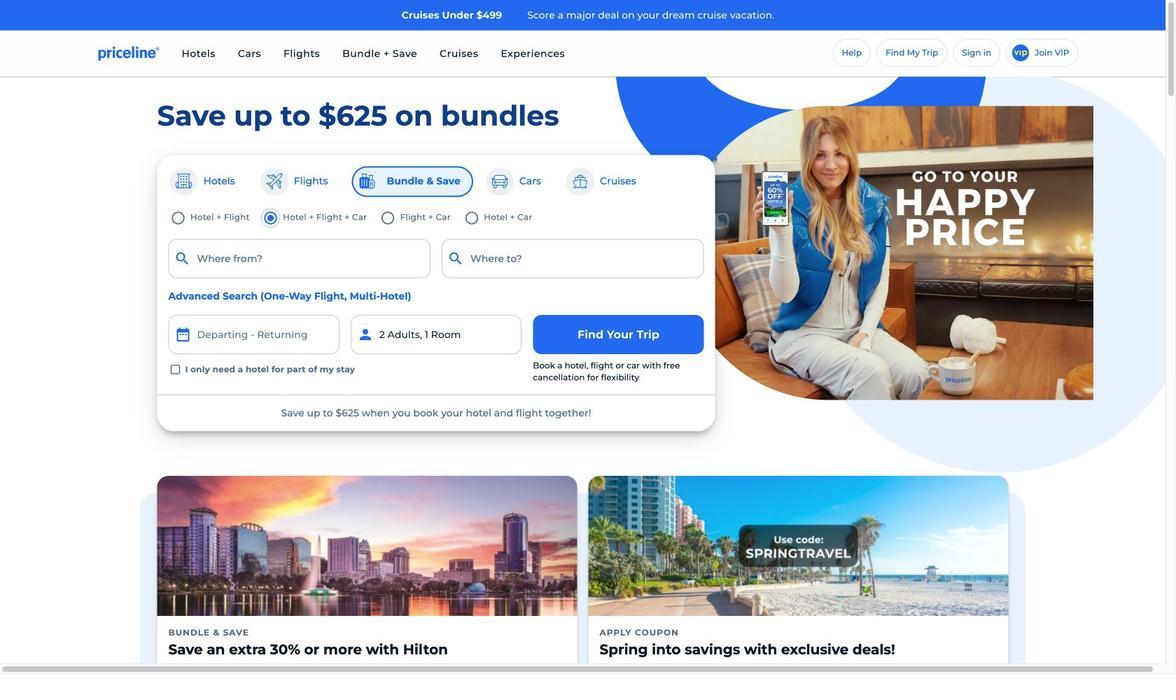 Task type: describe. For each thing, give the bounding box(es) containing it.
priceline.com home image
[[98, 46, 159, 61]]

Where to? field
[[442, 239, 704, 278]]

vip badge icon image
[[1013, 45, 1029, 61]]



Task type: locate. For each thing, give the bounding box(es) containing it.
0 horizontal spatial none field
[[168, 239, 431, 278]]

none field "where to?"
[[442, 239, 704, 278]]

None button
[[168, 315, 339, 354]]

None field
[[168, 239, 431, 278], [442, 239, 704, 278]]

none field where from?
[[168, 239, 431, 278]]

1 none field from the left
[[168, 239, 431, 278]]

Where from? field
[[168, 239, 431, 278]]

types of travel tab list
[[168, 166, 704, 197]]

1 horizontal spatial none field
[[442, 239, 704, 278]]

2 none field from the left
[[442, 239, 704, 278]]



Task type: vqa. For each thing, say whether or not it's contained in the screenshot.
"CHECK-IN - CHECK-OUT" field
no



